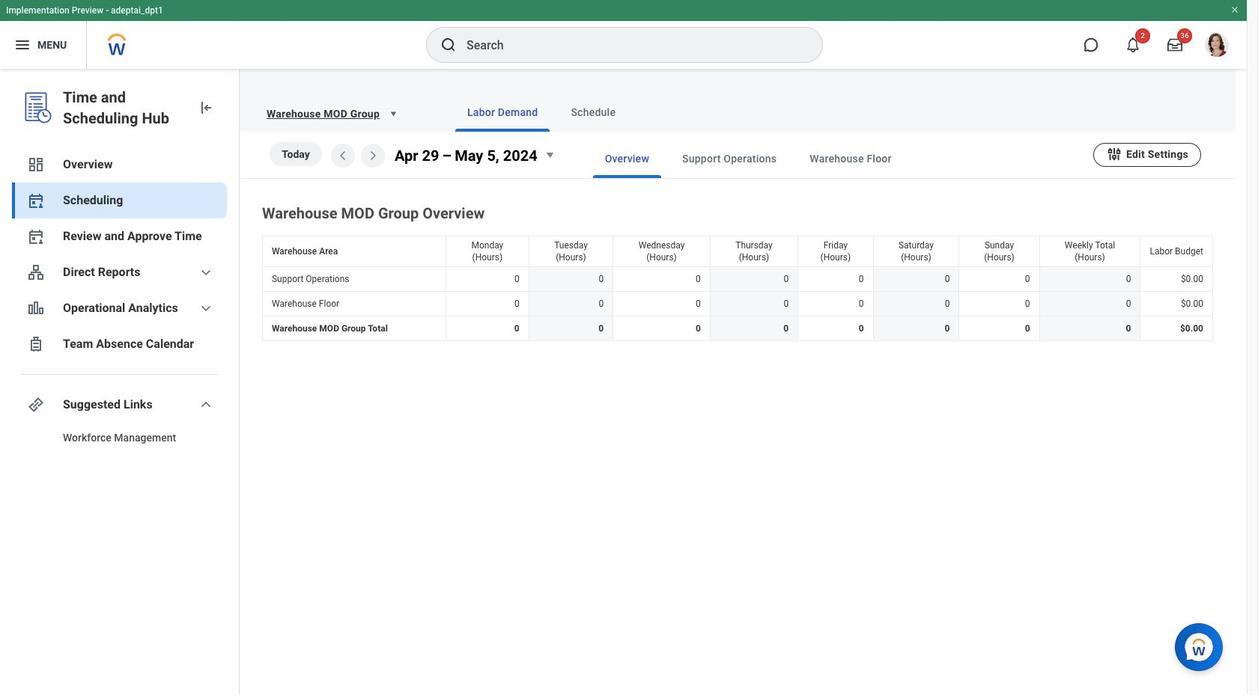 Task type: locate. For each thing, give the bounding box(es) containing it.
chevron down small image for the view team 'image'
[[197, 264, 215, 282]]

banner
[[0, 0, 1247, 69]]

calendar user solid image
[[27, 192, 45, 210], [27, 228, 45, 246]]

configure image
[[1106, 146, 1123, 162]]

link image
[[27, 396, 45, 414]]

tab list
[[425, 93, 1218, 132], [563, 139, 1094, 178]]

0 vertical spatial chevron down small image
[[197, 264, 215, 282]]

1 vertical spatial chevron down small image
[[197, 396, 215, 414]]

transformation import image
[[197, 99, 215, 117]]

1 vertical spatial calendar user solid image
[[27, 228, 45, 246]]

calendar user solid image up the view team 'image'
[[27, 228, 45, 246]]

close environment banner image
[[1231, 5, 1240, 14]]

navigation pane region
[[0, 69, 240, 696]]

dashboard image
[[27, 156, 45, 174]]

tab panel
[[240, 132, 1236, 345]]

0 vertical spatial calendar user solid image
[[27, 192, 45, 210]]

1 vertical spatial caret down small image
[[541, 146, 559, 164]]

1 horizontal spatial caret down small image
[[541, 146, 559, 164]]

Search Workday  search field
[[467, 28, 792, 61]]

calendar user solid image down dashboard icon
[[27, 192, 45, 210]]

profile logan mcneil image
[[1205, 33, 1229, 60]]

inbox large image
[[1168, 37, 1183, 52]]

0 vertical spatial tab list
[[425, 93, 1218, 132]]

1 chevron down small image from the top
[[197, 264, 215, 282]]

2 chevron down small image from the top
[[197, 396, 215, 414]]

caret down small image
[[386, 106, 401, 121], [541, 146, 559, 164]]

justify image
[[13, 36, 31, 54]]

chevron down small image
[[197, 264, 215, 282], [197, 396, 215, 414]]

0 horizontal spatial caret down small image
[[386, 106, 401, 121]]

time and scheduling hub element
[[63, 87, 185, 129]]

view team image
[[27, 264, 45, 282]]

task timeoff image
[[27, 336, 45, 354]]



Task type: vqa. For each thing, say whether or not it's contained in the screenshot.
payroll register to the left
no



Task type: describe. For each thing, give the bounding box(es) containing it.
chevron down small image
[[197, 300, 215, 318]]

chevron left small image
[[334, 147, 352, 165]]

search image
[[440, 36, 458, 54]]

chart image
[[27, 300, 45, 318]]

1 vertical spatial tab list
[[563, 139, 1094, 178]]

chevron down small image for link icon
[[197, 396, 215, 414]]

2 calendar user solid image from the top
[[27, 228, 45, 246]]

notifications large image
[[1126, 37, 1141, 52]]

0 vertical spatial caret down small image
[[386, 106, 401, 121]]

1 calendar user solid image from the top
[[27, 192, 45, 210]]

chevron right small image
[[364, 147, 382, 165]]



